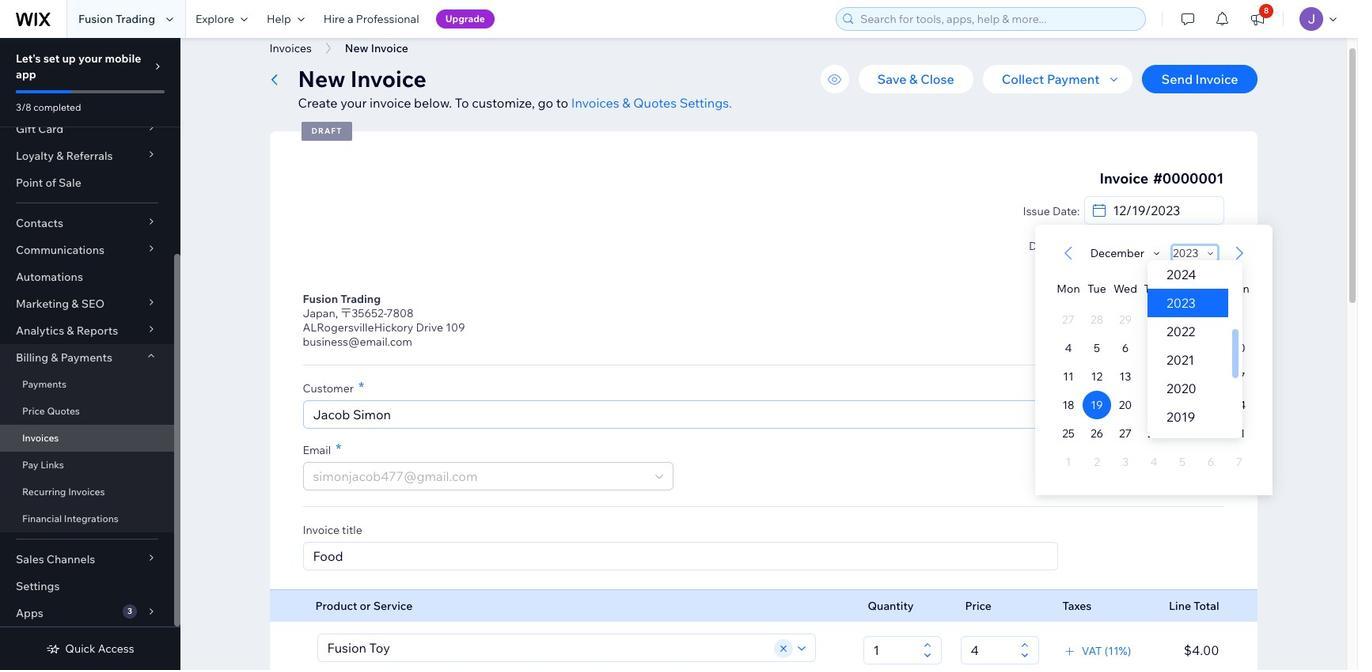 Task type: locate. For each thing, give the bounding box(es) containing it.
thu
[[1144, 282, 1163, 296]]

3 row from the top
[[1054, 334, 1253, 362]]

fusion up mobile
[[78, 12, 113, 26]]

0 vertical spatial price
[[22, 405, 45, 417]]

upgrade button
[[436, 9, 495, 28]]

loyalty & referrals button
[[0, 142, 174, 169]]

mon tue wed thu
[[1056, 282, 1163, 296]]

2021
[[1166, 352, 1194, 368]]

save & close
[[877, 71, 954, 87]]

0 vertical spatial your
[[78, 51, 102, 66]]

alert
[[1085, 246, 1242, 460]]

payments up price quotes
[[22, 378, 66, 390]]

2020
[[1166, 381, 1196, 396]]

your for set
[[78, 51, 102, 66]]

fusion left 〒35652-
[[303, 292, 338, 306]]

invoice for new invoice
[[371, 41, 408, 55]]

6 row from the top
[[1054, 419, 1253, 448]]

0 vertical spatial new
[[345, 41, 368, 55]]

invoice for new invoice create your invoice below. to customize, go to invoices & quotes settings.
[[350, 65, 426, 93]]

& right to
[[622, 95, 630, 111]]

& left reports
[[67, 324, 74, 338]]

your right create
[[340, 95, 367, 111]]

grid
[[1035, 225, 1272, 495]]

1 horizontal spatial fusion
[[303, 292, 338, 306]]

1 vertical spatial 2023
[[1166, 295, 1195, 311]]

0 vertical spatial 8
[[1264, 6, 1269, 16]]

billing
[[16, 351, 48, 365]]

hire
[[324, 12, 345, 26]]

alert containing 2024
[[1085, 246, 1242, 460]]

1 vertical spatial payments
[[22, 378, 66, 390]]

Invoice title field
[[308, 543, 1052, 570]]

2022
[[1166, 324, 1195, 340]]

& inside the save & close button
[[909, 71, 918, 87]]

new inside new invoice create your invoice below. to customize, go to invoices & quotes settings.
[[298, 65, 345, 93]]

0 vertical spatial quotes
[[633, 95, 677, 111]]

0 vertical spatial fusion
[[78, 12, 113, 26]]

fusion trading up alrogersvillehickory
[[303, 292, 381, 306]]

0 horizontal spatial your
[[78, 51, 102, 66]]

loyalty & referrals
[[16, 149, 113, 163]]

close
[[920, 71, 954, 87]]

fusion
[[78, 12, 113, 26], [303, 292, 338, 306]]

1
[[1179, 313, 1185, 327]]

1 vertical spatial new
[[298, 65, 345, 93]]

fusion trading up mobile
[[78, 12, 155, 26]]

quotes inside new invoice create your invoice below. to customize, go to invoices & quotes settings.
[[633, 95, 677, 111]]

0 horizontal spatial *
[[336, 440, 341, 458]]

line total
[[1169, 599, 1219, 613]]

22
[[1176, 398, 1188, 412]]

go
[[538, 95, 553, 111]]

1 vertical spatial *
[[336, 440, 341, 458]]

10
[[1233, 341, 1245, 355]]

drive
[[416, 321, 443, 335]]

wed
[[1113, 282, 1137, 296]]

new down a
[[345, 41, 368, 55]]

hire a professional
[[324, 12, 419, 26]]

1 horizontal spatial your
[[340, 95, 367, 111]]

& for payments
[[51, 351, 58, 365]]

& for seo
[[71, 297, 79, 311]]

gift card button
[[0, 116, 174, 142]]

1 vertical spatial 8
[[1179, 341, 1185, 355]]

new up create
[[298, 65, 345, 93]]

invoice right send
[[1195, 71, 1238, 87]]

payments
[[61, 351, 112, 365], [22, 378, 66, 390]]

2 date: from the top
[[1052, 239, 1080, 253]]

invoices down "help" button
[[269, 41, 312, 55]]

12
[[1091, 370, 1102, 384]]

loyalty
[[16, 149, 54, 163]]

add document fields
[[1111, 266, 1203, 278]]

your inside let's set up your mobile app
[[78, 51, 102, 66]]

& inside the marketing & seo dropdown button
[[71, 297, 79, 311]]

8 inside button
[[1264, 6, 1269, 16]]

automations link
[[0, 264, 174, 290]]

your inside new invoice create your invoice below. to customize, go to invoices & quotes settings.
[[340, 95, 367, 111]]

0 vertical spatial *
[[359, 378, 364, 396]]

row
[[1054, 267, 1253, 305], [1054, 305, 1253, 334], [1054, 334, 1253, 362], [1054, 362, 1253, 391], [1054, 391, 1253, 419], [1054, 419, 1253, 448], [1054, 448, 1253, 476]]

26
[[1090, 427, 1103, 441]]

invoice title
[[303, 523, 362, 537]]

invoices & quotes settings. button
[[571, 93, 732, 112]]

collect payment button
[[983, 65, 1133, 93]]

save & close button
[[858, 65, 973, 93]]

list box
[[1147, 260, 1242, 460]]

1 vertical spatial quotes
[[47, 405, 80, 417]]

invoice left title
[[303, 523, 339, 537]]

1 vertical spatial trading
[[340, 292, 381, 306]]

1 vertical spatial price
[[965, 599, 992, 613]]

customer inside button
[[1140, 383, 1198, 399]]

mobile
[[105, 51, 141, 66]]

0 horizontal spatial 8
[[1179, 341, 1185, 355]]

new invoice button
[[337, 36, 416, 60]]

help
[[267, 12, 291, 26]]

quantity
[[868, 599, 914, 613]]

& inside analytics & reports popup button
[[67, 324, 74, 338]]

& inside loyalty & referrals dropdown button
[[56, 149, 64, 163]]

email *
[[303, 440, 341, 458]]

create
[[298, 95, 338, 111]]

1 horizontal spatial customer
[[1140, 383, 1198, 399]]

referrals
[[66, 149, 113, 163]]

communications button
[[0, 237, 174, 264]]

edit customer info button
[[1090, 381, 1224, 400]]

email
[[303, 443, 331, 457]]

2 row from the top
[[1054, 305, 1253, 334]]

seo
[[81, 297, 105, 311]]

invoice down the professional
[[371, 41, 408, 55]]

apps
[[16, 606, 43, 620]]

invoice inside button
[[1195, 71, 1238, 87]]

& for close
[[909, 71, 918, 87]]

3/8 completed
[[16, 101, 81, 113]]

gift card
[[16, 122, 63, 136]]

invoice inside button
[[371, 41, 408, 55]]

Choose a contact field
[[308, 401, 1035, 428]]

1 date: from the top
[[1052, 204, 1080, 218]]

8
[[1264, 6, 1269, 16], [1179, 341, 1185, 355]]

1 vertical spatial fusion trading
[[303, 292, 381, 306]]

(11%)
[[1104, 644, 1131, 658]]

& right save
[[909, 71, 918, 87]]

18
[[1062, 398, 1074, 412]]

payments down analytics & reports popup button on the left
[[61, 351, 112, 365]]

8 button
[[1240, 0, 1275, 38]]

date: for issue date:
[[1052, 204, 1080, 218]]

taxes
[[1062, 599, 1092, 613]]

2023 for 2023 option
[[1166, 295, 1195, 311]]

2023 inside option
[[1166, 295, 1195, 311]]

5 row from the top
[[1054, 391, 1253, 419]]

7808
[[386, 306, 414, 321]]

invoices button
[[262, 36, 320, 60]]

your right up
[[78, 51, 102, 66]]

sat
[[1202, 282, 1219, 296]]

& for referrals
[[56, 149, 64, 163]]

1 horizontal spatial quotes
[[633, 95, 677, 111]]

invoices inside "link"
[[68, 486, 105, 498]]

trading up mobile
[[115, 12, 155, 26]]

quick access button
[[46, 642, 134, 656]]

2023 up fields
[[1172, 246, 1198, 260]]

automations
[[16, 270, 83, 284]]

collect
[[1002, 71, 1044, 87]]

4 row from the top
[[1054, 362, 1253, 391]]

invoices
[[269, 41, 312, 55], [571, 95, 619, 111], [22, 432, 59, 444], [68, 486, 105, 498]]

0 horizontal spatial trading
[[115, 12, 155, 26]]

quotes down the payments link on the left bottom
[[47, 405, 80, 417]]

invoices right to
[[571, 95, 619, 111]]

new
[[345, 41, 368, 55], [298, 65, 345, 93]]

1 horizontal spatial fusion trading
[[303, 292, 381, 306]]

trading up alrogersvillehickory
[[340, 292, 381, 306]]

pay
[[22, 459, 38, 471]]

invoice inside new invoice create your invoice below. to customize, go to invoices & quotes settings.
[[350, 65, 426, 93]]

1 row from the top
[[1054, 267, 1253, 305]]

list box containing 2024
[[1147, 260, 1242, 460]]

& inside "billing & payments" popup button
[[51, 351, 58, 365]]

collect payment
[[1002, 71, 1100, 87]]

1 vertical spatial your
[[340, 95, 367, 111]]

1 horizontal spatial 8
[[1264, 6, 1269, 16]]

quotes left settings.
[[633, 95, 677, 111]]

27
[[1119, 427, 1131, 441]]

2023 up 1
[[1166, 295, 1195, 311]]

0 horizontal spatial price
[[22, 405, 45, 417]]

& right billing at the left bottom
[[51, 351, 58, 365]]

row containing 11
[[1054, 362, 1253, 391]]

1 horizontal spatial price
[[965, 599, 992, 613]]

* down business@email.com
[[359, 378, 364, 396]]

to
[[455, 95, 469, 111]]

invoice up "12/19/2023" field
[[1100, 169, 1148, 188]]

None text field
[[869, 637, 918, 664]]

row group
[[1035, 305, 1272, 495]]

0 horizontal spatial customer
[[303, 381, 354, 396]]

invoices down pay links link
[[68, 486, 105, 498]]

vat (11%) button
[[1063, 644, 1131, 658]]

& left seo
[[71, 297, 79, 311]]

hire a professional link
[[314, 0, 429, 38]]

row group containing 1
[[1035, 305, 1272, 495]]

date:
[[1052, 204, 1080, 218], [1052, 239, 1080, 253]]

0 vertical spatial date:
[[1052, 204, 1080, 218]]

invoice up the invoice
[[350, 65, 426, 93]]

business@email.com
[[303, 335, 412, 349]]

or
[[360, 599, 371, 613]]

price quotes link
[[0, 398, 174, 425]]

0 horizontal spatial quotes
[[47, 405, 80, 417]]

0 vertical spatial fusion trading
[[78, 12, 155, 26]]

0 vertical spatial 2023
[[1172, 246, 1198, 260]]

add
[[1111, 266, 1129, 278]]

0 vertical spatial payments
[[61, 351, 112, 365]]

date: right issue on the top right of the page
[[1052, 204, 1080, 218]]

& right the loyalty
[[56, 149, 64, 163]]

explore
[[195, 12, 234, 26]]

1 vertical spatial date:
[[1052, 239, 1080, 253]]

price inside sidebar element
[[22, 405, 45, 417]]

your for invoice
[[340, 95, 367, 111]]

1 horizontal spatial *
[[359, 378, 364, 396]]

* right email
[[336, 440, 341, 458]]

invoices up the pay links
[[22, 432, 59, 444]]

date: right 'due'
[[1052, 239, 1080, 253]]

title
[[342, 523, 362, 537]]

financial integrations
[[22, 513, 119, 525]]

new inside new invoice button
[[345, 41, 368, 55]]

marketing & seo button
[[0, 290, 174, 317]]

issue date:
[[1023, 204, 1080, 218]]

document
[[1131, 266, 1177, 278]]

let's set up your mobile app
[[16, 51, 141, 82]]

new invoice create your invoice below. to customize, go to invoices & quotes settings.
[[298, 65, 732, 111]]

20
[[1118, 398, 1132, 412]]

13
[[1119, 370, 1131, 384]]

11
[[1063, 370, 1073, 384]]

a
[[347, 12, 353, 26]]

None text field
[[966, 637, 1016, 664]]

contacts button
[[0, 210, 174, 237]]

trading
[[115, 12, 155, 26], [340, 292, 381, 306]]



Task type: describe. For each thing, give the bounding box(es) containing it.
19
[[1090, 398, 1103, 412]]

row containing mon
[[1054, 267, 1253, 305]]

2023 button
[[1172, 246, 1217, 260]]

* for customer *
[[359, 378, 364, 396]]

settings
[[16, 579, 60, 594]]

sale
[[59, 176, 81, 190]]

upgrade
[[445, 13, 485, 25]]

invoices inside 'link'
[[22, 432, 59, 444]]

financial integrations link
[[0, 506, 174, 533]]

new for new invoice
[[345, 41, 368, 55]]

fields
[[1179, 266, 1203, 278]]

1 horizontal spatial trading
[[340, 292, 381, 306]]

Add an item field
[[322, 635, 771, 662]]

due date:
[[1029, 239, 1080, 253]]

financial
[[22, 513, 62, 525]]

date: for due date:
[[1052, 239, 1080, 253]]

tue
[[1087, 282, 1106, 296]]

sun
[[1229, 282, 1249, 296]]

2
[[1207, 313, 1213, 327]]

invoices inside button
[[269, 41, 312, 55]]

sales channels
[[16, 552, 95, 567]]

sidebar element
[[0, 0, 180, 670]]

card
[[38, 122, 63, 136]]

Email field
[[308, 463, 650, 490]]

invoice #0000001
[[1100, 169, 1224, 188]]

tuesday, december 19, 2023 cell
[[1082, 391, 1111, 419]]

gift
[[16, 122, 36, 136]]

0 horizontal spatial fusion trading
[[78, 12, 155, 26]]

* for email *
[[336, 440, 341, 458]]

01/18/2024 field
[[1108, 232, 1218, 259]]

14
[[1147, 370, 1160, 384]]

channels
[[47, 552, 95, 567]]

alrogersvillehickory
[[303, 321, 413, 335]]

settings.
[[680, 95, 732, 111]]

15
[[1176, 370, 1188, 384]]

below.
[[414, 95, 452, 111]]

payment
[[1047, 71, 1100, 87]]

reports
[[77, 324, 118, 338]]

31
[[1233, 427, 1245, 441]]

quotes inside sidebar element
[[47, 405, 80, 417]]

2023 option
[[1147, 289, 1228, 317]]

109
[[446, 321, 465, 335]]

integrations
[[64, 513, 119, 525]]

30
[[1204, 427, 1217, 441]]

price for price quotes
[[22, 405, 45, 417]]

settings link
[[0, 573, 174, 600]]

0 vertical spatial trading
[[115, 12, 155, 26]]

invoices link
[[0, 425, 174, 452]]

price quotes
[[22, 405, 80, 417]]

4
[[1064, 341, 1072, 355]]

app
[[16, 67, 36, 82]]

vat
[[1082, 644, 1102, 658]]

access
[[98, 642, 134, 656]]

point of sale
[[16, 176, 81, 190]]

row containing 18
[[1054, 391, 1253, 419]]

recurring invoices link
[[0, 479, 174, 506]]

row containing 4
[[1054, 334, 1253, 362]]

product
[[315, 599, 357, 613]]

Search for tools, apps, help & more... field
[[855, 8, 1140, 30]]

3/8
[[16, 101, 31, 113]]

billing & payments
[[16, 351, 112, 365]]

invoice for send invoice
[[1195, 71, 1238, 87]]

6
[[1122, 341, 1128, 355]]

row containing 25
[[1054, 419, 1253, 448]]

invoices inside new invoice create your invoice below. to customize, go to invoices & quotes settings.
[[571, 95, 619, 111]]

17
[[1233, 370, 1245, 384]]

send invoice button
[[1142, 65, 1257, 93]]

row containing 1
[[1054, 305, 1253, 334]]

completed
[[33, 101, 81, 113]]

payments inside popup button
[[61, 351, 112, 365]]

5
[[1093, 341, 1100, 355]]

december
[[1090, 246, 1144, 260]]

customer *
[[303, 378, 364, 396]]

vat (11%)
[[1082, 644, 1131, 658]]

issue
[[1023, 204, 1050, 218]]

& inside new invoice create your invoice below. to customize, go to invoices & quotes settings.
[[622, 95, 630, 111]]

mon
[[1056, 282, 1080, 296]]

price for price
[[965, 599, 992, 613]]

12/19/2023 field
[[1108, 197, 1218, 224]]

2024
[[1166, 267, 1196, 283]]

billing & payments button
[[0, 344, 174, 371]]

send invoice
[[1161, 71, 1238, 87]]

customize,
[[472, 95, 535, 111]]

professional
[[356, 12, 419, 26]]

3
[[127, 606, 132, 616]]

analytics & reports
[[16, 324, 118, 338]]

sales
[[16, 552, 44, 567]]

communications
[[16, 243, 105, 257]]

info
[[1201, 383, 1224, 399]]

quick
[[65, 642, 95, 656]]

customer inside customer *
[[303, 381, 354, 396]]

point
[[16, 176, 43, 190]]

new for new invoice create your invoice below. to customize, go to invoices & quotes settings.
[[298, 65, 345, 93]]

list box inside alert
[[1147, 260, 1242, 460]]

2023 for 2023 dropdown button
[[1172, 246, 1198, 260]]

set
[[43, 51, 60, 66]]

0 horizontal spatial fusion
[[78, 12, 113, 26]]

7 row from the top
[[1054, 448, 1253, 476]]

grid containing 2024
[[1035, 225, 1272, 495]]

1 vertical spatial fusion
[[303, 292, 338, 306]]

& for reports
[[67, 324, 74, 338]]

pay links
[[22, 459, 64, 471]]

analytics
[[16, 324, 64, 338]]

contacts
[[16, 216, 63, 230]]

japan, 〒35652-7808 alrogersvillehickory drive 109 business@email.com
[[303, 306, 465, 349]]

edit
[[1113, 383, 1137, 399]]

links
[[40, 459, 64, 471]]



Task type: vqa. For each thing, say whether or not it's contained in the screenshot.
Studio
no



